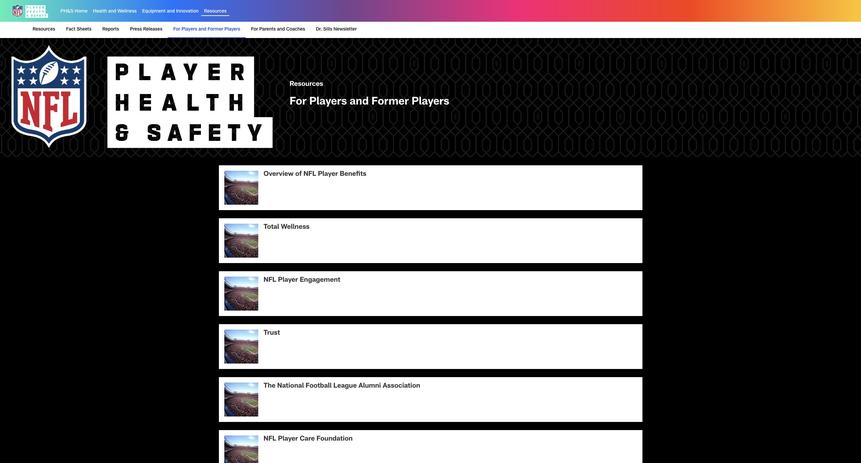 Task type: locate. For each thing, give the bounding box(es) containing it.
1 vertical spatial nfl
[[264, 277, 277, 284]]

0 horizontal spatial former
[[208, 27, 223, 32]]

0 vertical spatial player
[[318, 171, 338, 178]]

a general interior overall view inside sports authority field at mile high stadium during the nfl afc championship football game, new england patriots against the denver broncos on sunday, jan.24, 2016 in denver. the broncos beat the patriots 20-18. (david drapkin via ap) image inside "total wellness" link
[[224, 224, 258, 258]]

player
[[318, 171, 338, 178], [278, 277, 298, 284], [278, 436, 298, 443]]

equipment and innovation link
[[142, 9, 199, 14]]

2 vertical spatial nfl
[[264, 436, 277, 443]]

total
[[264, 224, 279, 231]]

wellness inside 'page main content' main content
[[281, 224, 310, 231]]

a general interior overall view inside sports authority field at mile high stadium during the nfl afc championship football game, new england patriots against the denver broncos on sunday, jan.24, 2016 in denver. the broncos beat the patriots 20-18. (david drapkin via ap) image for the national football league alumni association
[[224, 383, 258, 417]]

6 a general interior overall view inside sports authority field at mile high stadium during the nfl afc championship football game, new england patriots against the denver broncos on sunday, jan.24, 2016 in denver. the broncos beat the patriots 20-18. (david drapkin via ap) image from the top
[[224, 436, 258, 463]]

fact sheets link
[[63, 22, 94, 37]]

press releases link
[[127, 22, 165, 37]]

1 vertical spatial resources link
[[33, 22, 58, 37]]

reports link
[[100, 22, 122, 37]]

trust
[[264, 330, 280, 337]]

overview
[[264, 171, 294, 178]]

player left "engagement"
[[278, 277, 298, 284]]

1 horizontal spatial wellness
[[281, 224, 310, 231]]

of
[[296, 171, 302, 178]]

press
[[130, 27, 142, 32]]

health and wellness link
[[93, 9, 137, 14]]

player for engagement
[[278, 277, 298, 284]]

resources
[[204, 9, 227, 14], [33, 27, 55, 32], [290, 81, 323, 88]]

banner
[[0, 0, 862, 38]]

0 vertical spatial resources
[[204, 9, 227, 14]]

0 vertical spatial wellness
[[118, 9, 137, 14]]

for
[[173, 27, 180, 32], [251, 27, 258, 32], [290, 97, 307, 108]]

a general interior overall view inside sports authority field at mile high stadium during the nfl afc championship football game, new england patriots against the denver broncos on sunday, jan.24, 2016 in denver. the broncos beat the patriots 20-18. (david drapkin via ap) image for trust
[[224, 330, 258, 364]]

a general interior overall view inside sports authority field at mile high stadium during the nfl afc championship football game, new england patriots against the denver broncos on sunday, jan.24, 2016 in denver. the broncos beat the patriots 20-18. (david drapkin via ap) image inside the national football league alumni association link
[[224, 383, 258, 417]]

a general interior overall view inside sports authority field at mile high stadium during the nfl afc championship football game, new england patriots against the denver broncos on sunday, jan.24, 2016 in denver. the broncos beat the patriots 20-18. (david drapkin via ap) image
[[224, 171, 258, 205], [224, 224, 258, 258], [224, 277, 258, 311], [224, 330, 258, 364], [224, 383, 258, 417], [224, 436, 258, 463]]

1 horizontal spatial former
[[372, 97, 409, 108]]

1 horizontal spatial resources link
[[204, 9, 227, 14]]

former
[[208, 27, 223, 32], [372, 97, 409, 108]]

wellness right total at the left of page
[[281, 224, 310, 231]]

3 a general interior overall view inside sports authority field at mile high stadium during the nfl afc championship football game, new england patriots against the denver broncos on sunday, jan.24, 2016 in denver. the broncos beat the patriots 20-18. (david drapkin via ap) image from the top
[[224, 277, 258, 311]]

0 vertical spatial former
[[208, 27, 223, 32]]

1 horizontal spatial for players and former players
[[290, 97, 450, 108]]

dr. sills newsletter link
[[314, 22, 360, 37]]

1 vertical spatial resources
[[33, 27, 55, 32]]

a general interior overall view inside sports authority field at mile high stadium during the nfl afc championship football game, new england patriots against the denver broncos on sunday, jan.24, 2016 in denver. the broncos beat the patriots 20-18. (david drapkin via ap) image inside nfl player engagement link
[[224, 277, 258, 311]]

0 vertical spatial for players and former players
[[173, 27, 240, 32]]

2 vertical spatial resources
[[290, 81, 323, 88]]

resources inside resources link
[[33, 27, 55, 32]]

nfl player engagement link
[[219, 272, 643, 316]]

0 horizontal spatial resources
[[33, 27, 55, 32]]

health and wellness
[[93, 9, 137, 14]]

nfl player care foundation link
[[219, 431, 643, 463]]

player inside the nfl player care foundation link
[[278, 436, 298, 443]]

5 a general interior overall view inside sports authority field at mile high stadium during the nfl afc championship football game, new england patriots against the denver broncos on sunday, jan.24, 2016 in denver. the broncos beat the patriots 20-18. (david drapkin via ap) image from the top
[[224, 383, 258, 417]]

nfl
[[304, 171, 316, 178], [264, 277, 277, 284], [264, 436, 277, 443]]

2 vertical spatial player
[[278, 436, 298, 443]]

resources link
[[204, 9, 227, 14], [33, 22, 58, 37]]

the
[[264, 383, 276, 390]]

1 a general interior overall view inside sports authority field at mile high stadium during the nfl afc championship football game, new england patriots against the denver broncos on sunday, jan.24, 2016 in denver. the broncos beat the patriots 20-18. (david drapkin via ap) image from the top
[[224, 171, 258, 205]]

0 horizontal spatial for
[[173, 27, 180, 32]]

resources link down player health and safety logo
[[33, 22, 58, 37]]

2 horizontal spatial resources
[[290, 81, 323, 88]]

the national football league alumni association link
[[219, 378, 643, 422]]

for for for parents and coaches link
[[251, 27, 258, 32]]

overview of nfl player benefits
[[264, 171, 367, 178]]

0 horizontal spatial for players and former players
[[173, 27, 240, 32]]

resources link up for players and former players link
[[204, 9, 227, 14]]

1 vertical spatial player
[[278, 277, 298, 284]]

0 vertical spatial resources link
[[204, 9, 227, 14]]

2 a general interior overall view inside sports authority field at mile high stadium during the nfl afc championship football game, new england patriots against the denver broncos on sunday, jan.24, 2016 in denver. the broncos beat the patriots 20-18. (david drapkin via ap) image from the top
[[224, 224, 258, 258]]

player health and safety logo image
[[11, 3, 50, 19]]

players
[[182, 27, 197, 32], [225, 27, 240, 32], [310, 97, 347, 108], [412, 97, 450, 108]]

sheets
[[77, 27, 92, 32]]

wellness
[[118, 9, 137, 14], [281, 224, 310, 231]]

total wellness
[[264, 224, 310, 231]]

resources for leftmost resources link
[[33, 27, 55, 32]]

player inside nfl player engagement link
[[278, 277, 298, 284]]

ph&s home link
[[61, 9, 88, 14]]

player left the care
[[278, 436, 298, 443]]

nfl player engagement
[[264, 277, 341, 284]]

1 horizontal spatial resources
[[204, 9, 227, 14]]

for players and former players
[[173, 27, 240, 32], [290, 97, 450, 108]]

1 vertical spatial for players and former players
[[290, 97, 450, 108]]

a general interior overall view inside sports authority field at mile high stadium during the nfl afc championship football game, new england patriots against the denver broncos on sunday, jan.24, 2016 in denver. the broncos beat the patriots 20-18. (david drapkin via ap) image inside overview of nfl player benefits link
[[224, 171, 258, 205]]

1 vertical spatial former
[[372, 97, 409, 108]]

and
[[108, 9, 116, 14], [167, 9, 175, 14], [199, 27, 207, 32], [277, 27, 285, 32], [350, 97, 369, 108]]

a general interior overall view inside sports authority field at mile high stadium during the nfl afc championship football game, new england patriots against the denver broncos on sunday, jan.24, 2016 in denver. the broncos beat the patriots 20-18. (david drapkin via ap) image inside the nfl player care foundation link
[[224, 436, 258, 463]]

for players and former players inside 'page main content' main content
[[290, 97, 450, 108]]

wellness up press
[[118, 9, 137, 14]]

1 horizontal spatial for
[[251, 27, 258, 32]]

2 horizontal spatial for
[[290, 97, 307, 108]]

player left benefits
[[318, 171, 338, 178]]

1 vertical spatial wellness
[[281, 224, 310, 231]]

4 a general interior overall view inside sports authority field at mile high stadium during the nfl afc championship football game, new england patriots against the denver broncos on sunday, jan.24, 2016 in denver. the broncos beat the patriots 20-18. (david drapkin via ap) image from the top
[[224, 330, 258, 364]]

health
[[93, 9, 107, 14]]

0 vertical spatial nfl
[[304, 171, 316, 178]]

for players and former players link
[[171, 22, 243, 37]]

sills
[[324, 27, 333, 32]]

a general interior overall view inside sports authority field at mile high stadium during the nfl afc championship football game, new england patriots against the denver broncos on sunday, jan.24, 2016 in denver. the broncos beat the patriots 20-18. (david drapkin via ap) image inside trust link
[[224, 330, 258, 364]]



Task type: vqa. For each thing, say whether or not it's contained in the screenshot.
MAKERS,
no



Task type: describe. For each thing, give the bounding box(es) containing it.
equipment and innovation
[[142, 9, 199, 14]]

association
[[383, 383, 421, 390]]

football
[[306, 383, 332, 390]]

for inside 'page main content' main content
[[290, 97, 307, 108]]

a general interior overall view inside sports authority field at mile high stadium during the nfl afc championship football game, new england patriots against the denver broncos on sunday, jan.24, 2016 in denver. the broncos beat the patriots 20-18. (david drapkin via ap) image for overview of nfl player benefits
[[224, 171, 258, 205]]

and inside 'page main content' main content
[[350, 97, 369, 108]]

care
[[300, 436, 315, 443]]

total wellness link
[[219, 219, 643, 263]]

newsletter
[[334, 27, 357, 32]]

foundation
[[317, 436, 353, 443]]

ph&s
[[61, 9, 73, 14]]

fact sheets
[[66, 27, 92, 32]]

former inside 'page main content' main content
[[372, 97, 409, 108]]

a general interior overall view inside sports authority field at mile high stadium during the nfl afc championship football game, new england patriots against the denver broncos on sunday, jan.24, 2016 in denver. the broncos beat the patriots 20-18. (david drapkin via ap) image for nfl player engagement
[[224, 277, 258, 311]]

the national football league alumni association
[[264, 383, 421, 390]]

reports
[[102, 27, 119, 32]]

player inside overview of nfl player benefits link
[[318, 171, 338, 178]]

national
[[277, 383, 304, 390]]

0 horizontal spatial resources link
[[33, 22, 58, 37]]

equipment
[[142, 9, 166, 14]]

coaches
[[286, 27, 305, 32]]

fact
[[66, 27, 75, 32]]

for parents and coaches
[[251, 27, 305, 32]]

a general interior overall view inside sports authority field at mile high stadium during the nfl afc championship football game, new england patriots against the denver broncos on sunday, jan.24, 2016 in denver. the broncos beat the patriots 20-18. (david drapkin via ap) image for nfl player care foundation
[[224, 436, 258, 463]]

home
[[75, 9, 88, 14]]

dr.
[[316, 27, 322, 32]]

dr. sills newsletter
[[316, 27, 357, 32]]

benefits
[[340, 171, 367, 178]]

press releases
[[130, 27, 163, 32]]

nfl for nfl player care foundation
[[264, 436, 277, 443]]

engagement
[[300, 277, 341, 284]]

player for care
[[278, 436, 298, 443]]

for parents and coaches link
[[249, 22, 308, 37]]

page main content main content
[[0, 38, 862, 463]]

resources inside 'page main content' main content
[[290, 81, 323, 88]]

parents
[[260, 27, 276, 32]]

0 horizontal spatial wellness
[[118, 9, 137, 14]]

nfl for nfl player engagement
[[264, 277, 277, 284]]

nfl player care foundation
[[264, 436, 353, 443]]

league
[[334, 383, 357, 390]]

former inside for players and former players link
[[208, 27, 223, 32]]

banner containing ph&s home
[[0, 0, 862, 38]]

resources for resources link to the right
[[204, 9, 227, 14]]

for for for players and former players link
[[173, 27, 180, 32]]

resources image
[[0, 38, 284, 157]]

ph&s home
[[61, 9, 88, 14]]

a general interior overall view inside sports authority field at mile high stadium during the nfl afc championship football game, new england patriots against the denver broncos on sunday, jan.24, 2016 in denver. the broncos beat the patriots 20-18. (david drapkin via ap) image for total wellness
[[224, 224, 258, 258]]

overview of nfl player benefits link
[[219, 166, 643, 210]]

innovation
[[176, 9, 199, 14]]

alumni
[[359, 383, 381, 390]]

releases
[[143, 27, 163, 32]]

trust link
[[219, 325, 643, 369]]



